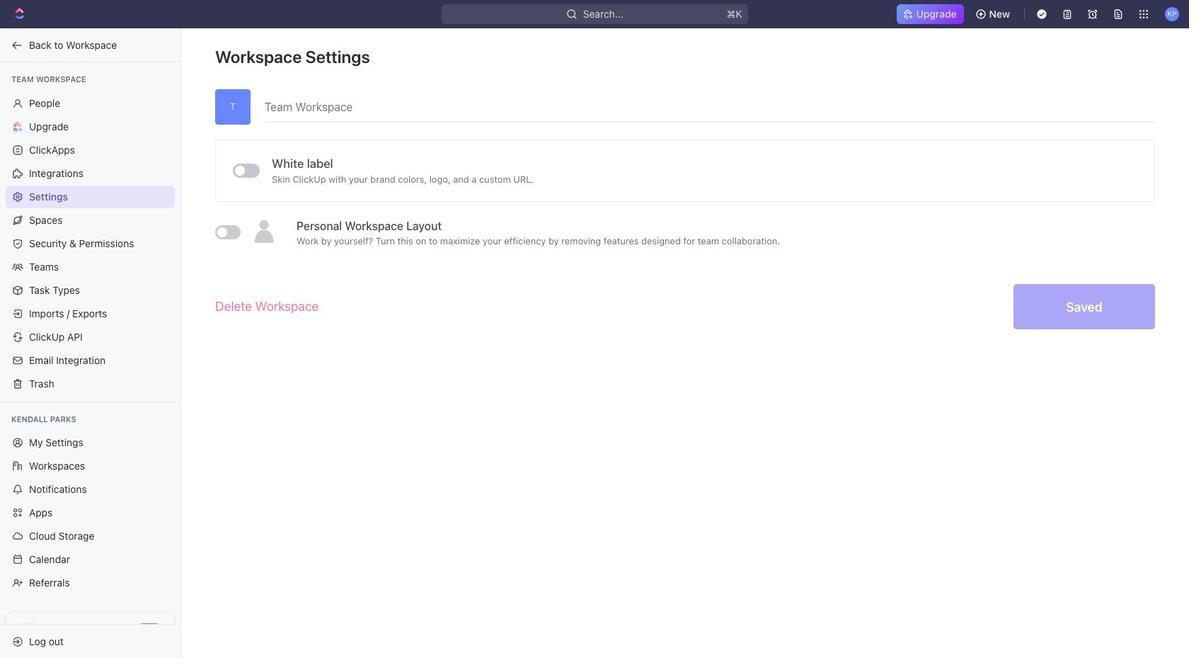 Task type: locate. For each thing, give the bounding box(es) containing it.
Team Na﻿me text field
[[265, 89, 1156, 122]]



Task type: vqa. For each thing, say whether or not it's contained in the screenshot.
Home
no



